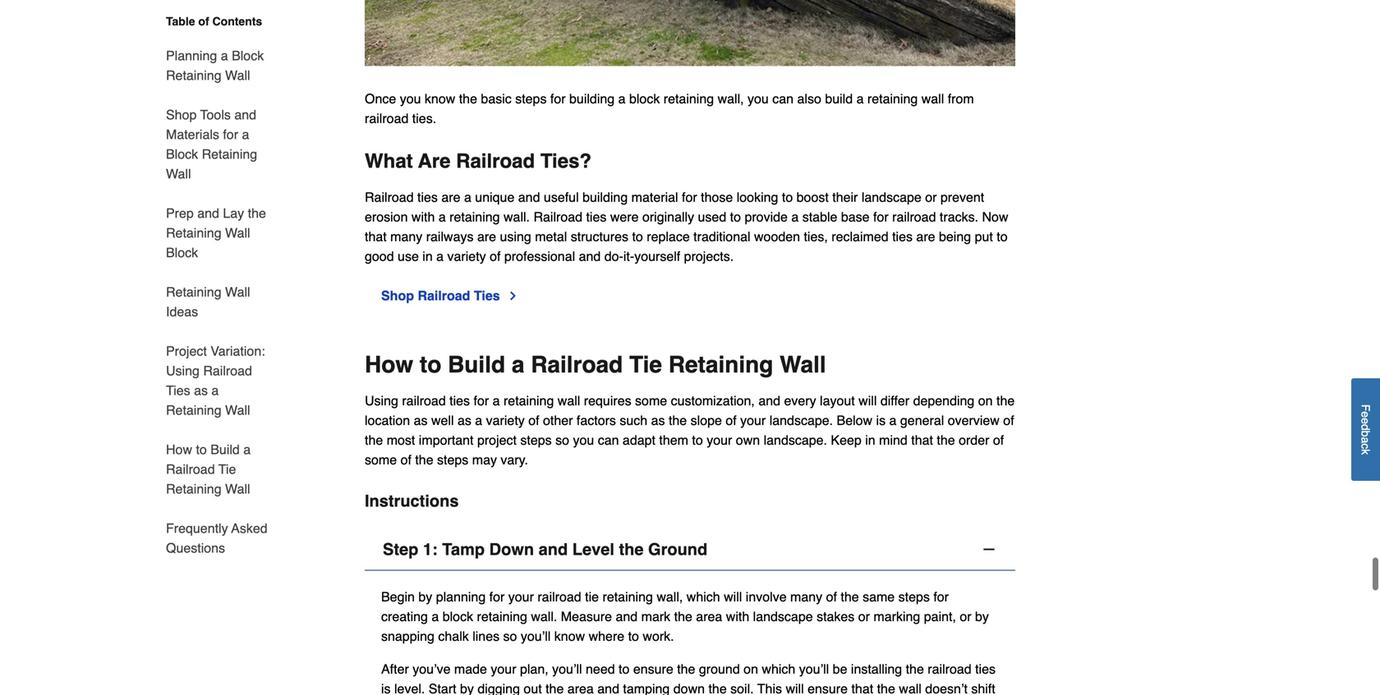 Task type: vqa. For each thing, say whether or not it's contained in the screenshot.
second same-day delivery from the top of the page
no



Task type: locate. For each thing, give the bounding box(es) containing it.
a inside planning a block retaining wall
[[221, 48, 228, 63]]

railroad down "once"
[[365, 111, 409, 126]]

2 horizontal spatial you
[[748, 91, 769, 106]]

retaining inside project variation: using railroad ties as a retaining wall
[[166, 403, 222, 418]]

0 horizontal spatial so
[[503, 629, 517, 645]]

1 vertical spatial so
[[503, 629, 517, 645]]

1 horizontal spatial wall,
[[718, 91, 744, 106]]

to down "slope"
[[692, 433, 703, 448]]

wall inside 'after you've made your plan, you'll need to ensure the ground on which you'll be installing the railroad ties is level. start by digging out the area and tamping down the soil. this will ensure that the wall doesn't shif'
[[899, 682, 922, 696]]

work.
[[643, 629, 674, 645]]

put
[[975, 229, 993, 244]]

shop down "use"
[[381, 288, 414, 304]]

1 horizontal spatial that
[[852, 682, 874, 696]]

the up the them
[[669, 413, 687, 428]]

1 horizontal spatial can
[[773, 91, 794, 106]]

prep and lay the retaining wall block
[[166, 206, 266, 260]]

will inside 'after you've made your plan, you'll need to ensure the ground on which you'll be installing the railroad ties is level. start by digging out the area and tamping down the soil. this will ensure that the wall doesn't shif'
[[786, 682, 804, 696]]

after you've made your plan, you'll need to ensure the ground on which you'll be installing the railroad ties is level. start by digging out the area and tamping down the soil. this will ensure that the wall doesn't shif
[[381, 662, 996, 696]]

2 e from the top
[[1359, 418, 1373, 425]]

mind
[[879, 433, 908, 448]]

0 vertical spatial ties
[[474, 288, 500, 304]]

ties?
[[540, 150, 592, 173]]

0 horizontal spatial many
[[390, 229, 423, 244]]

for inside the using railroad ties for a retaining wall requires some customization, and every layout will differ depending on the location as well as a variety of other factors such as the slope of your landscape. below is a general overview of the most important project steps so you can adapt them to your own landscape. keep in mind that the order of some of the steps may vary.
[[474, 394, 489, 409]]

know up ties.
[[425, 91, 455, 106]]

1 vertical spatial in
[[865, 433, 876, 448]]

projects.
[[684, 249, 734, 264]]

0 horizontal spatial that
[[365, 229, 387, 244]]

installing
[[851, 662, 902, 677]]

that inside railroad ties are a unique and useful building material for those looking to boost their landscape or prevent erosion with a retaining wall. railroad ties were originally used to provide a stable base for railroad tracks. now that many railways are using metal structures to replace traditional wooden ties, reclaimed ties are being put to good use in a variety of professional and do-it-yourself projects.
[[365, 229, 387, 244]]

to left boost
[[782, 190, 793, 205]]

which up this
[[762, 662, 796, 677]]

0 horizontal spatial area
[[568, 682, 594, 696]]

wall left "doesn't"
[[899, 682, 922, 696]]

1 horizontal spatial landscape
[[862, 190, 922, 205]]

you'll
[[521, 629, 551, 645], [552, 662, 582, 677], [799, 662, 829, 677]]

them
[[659, 433, 689, 448]]

know
[[425, 91, 455, 106], [554, 629, 585, 645]]

0 horizontal spatial are
[[442, 190, 461, 205]]

area down need
[[568, 682, 594, 696]]

variety down railways
[[447, 249, 486, 264]]

1 vertical spatial know
[[554, 629, 585, 645]]

area inside 'after you've made your plan, you'll need to ensure the ground on which you'll be installing the railroad ties is level. start by digging out the area and tamping down the soil. this will ensure that the wall doesn't shif'
[[568, 682, 594, 696]]

base
[[841, 209, 870, 225]]

well
[[431, 413, 454, 428]]

1 horizontal spatial using
[[365, 394, 398, 409]]

ties down project
[[166, 383, 190, 398]]

0 vertical spatial in
[[423, 249, 433, 264]]

0 vertical spatial using
[[166, 364, 200, 379]]

materials
[[166, 127, 219, 142]]

1 vertical spatial will
[[724, 590, 742, 605]]

using inside project variation: using railroad ties as a retaining wall
[[166, 364, 200, 379]]

your
[[740, 413, 766, 428], [707, 433, 732, 448], [508, 590, 534, 605], [491, 662, 516, 677]]

were
[[610, 209, 639, 225]]

0 vertical spatial is
[[876, 413, 886, 428]]

some down most
[[365, 453, 397, 468]]

1 horizontal spatial will
[[786, 682, 804, 696]]

and up where
[[616, 610, 638, 625]]

measure
[[561, 610, 612, 625]]

for inside once you know the basic steps for building a block retaining wall, you can also build a retaining wall from railroad ties.
[[550, 91, 566, 106]]

1 vertical spatial tie
[[218, 462, 236, 477]]

1 horizontal spatial in
[[865, 433, 876, 448]]

step
[[383, 541, 418, 559]]

for right base
[[873, 209, 889, 225]]

1 horizontal spatial or
[[925, 190, 937, 205]]

variety inside railroad ties are a unique and useful building material for those looking to boost their landscape or prevent erosion with a retaining wall. railroad ties were originally used to provide a stable base for railroad tracks. now that many railways are using metal structures to replace traditional wooden ties, reclaimed ties are being put to good use in a variety of professional and do-it-yourself projects.
[[447, 249, 486, 264]]

for right basic
[[550, 91, 566, 106]]

0 vertical spatial so
[[555, 433, 569, 448]]

0 horizontal spatial on
[[744, 662, 758, 677]]

0 vertical spatial on
[[978, 394, 993, 409]]

0 horizontal spatial will
[[724, 590, 742, 605]]

ensure down be
[[808, 682, 848, 696]]

1 horizontal spatial ties
[[474, 288, 500, 304]]

railroad left tracks.
[[892, 209, 936, 225]]

1 vertical spatial by
[[975, 610, 989, 625]]

of inside railroad ties are a unique and useful building material for those looking to boost their landscape or prevent erosion with a retaining wall. railroad ties were originally used to provide a stable base for railroad tracks. now that many railways are using metal structures to replace traditional wooden ties, reclaimed ties are being put to good use in a variety of professional and do-it-yourself projects.
[[490, 249, 501, 264]]

1 vertical spatial some
[[365, 453, 397, 468]]

1 horizontal spatial which
[[762, 662, 796, 677]]

0 vertical spatial area
[[696, 610, 722, 625]]

this
[[757, 682, 782, 696]]

and left every
[[759, 394, 781, 409]]

wall left from
[[922, 91, 944, 106]]

how up location
[[365, 352, 413, 378]]

and inside prep and lay the retaining wall block
[[197, 206, 219, 221]]

build inside how to build a railroad tie retaining wall
[[211, 442, 240, 458]]

retaining down a railroad tie retaining wall with a built in slope. image
[[664, 91, 714, 106]]

project
[[477, 433, 517, 448]]

2 horizontal spatial are
[[916, 229, 935, 244]]

landscape.
[[770, 413, 833, 428], [764, 433, 827, 448]]

0 vertical spatial building
[[569, 91, 615, 106]]

traditional
[[694, 229, 751, 244]]

1 horizontal spatial some
[[635, 394, 667, 409]]

what
[[365, 150, 413, 173]]

retaining inside shop tools and materials for a block retaining wall
[[202, 147, 257, 162]]

1 vertical spatial area
[[568, 682, 594, 696]]

1 horizontal spatial you
[[573, 433, 594, 448]]

retaining inside retaining wall ideas
[[166, 285, 222, 300]]

and down need
[[598, 682, 619, 696]]

how down project variation: using railroad ties as a retaining wall
[[166, 442, 192, 458]]

that down installing
[[852, 682, 874, 696]]

variety inside the using railroad ties for a retaining wall requires some customization, and every layout will differ depending on the location as well as a variety of other factors such as the slope of your landscape. below is a general overview of the most important project steps so you can adapt them to your own landscape. keep in mind that the order of some of the steps may vary.
[[486, 413, 525, 428]]

table of contents element
[[146, 13, 269, 559]]

building up ties? at the left
[[569, 91, 615, 106]]

building inside railroad ties are a unique and useful building material for those looking to boost their landscape or prevent erosion with a retaining wall. railroad ties were originally used to provide a stable base for railroad tracks. now that many railways are using metal structures to replace traditional wooden ties, reclaimed ties are being put to good use in a variety of professional and do-it-yourself projects.
[[583, 190, 628, 205]]

wall down lay
[[225, 226, 250, 241]]

wall up the "asked"
[[225, 482, 250, 497]]

every
[[784, 394, 816, 409]]

1 vertical spatial on
[[744, 662, 758, 677]]

0 vertical spatial by
[[419, 590, 432, 605]]

your up 'digging'
[[491, 662, 516, 677]]

b
[[1359, 431, 1373, 438]]

the right out
[[546, 682, 564, 696]]

same
[[863, 590, 895, 605]]

the left basic
[[459, 91, 477, 106]]

0 horizontal spatial how to build a railroad tie retaining wall
[[166, 442, 251, 497]]

the inside once you know the basic steps for building a block retaining wall, you can also build a retaining wall from railroad ties.
[[459, 91, 477, 106]]

tie inside how to build a railroad tie retaining wall link
[[218, 462, 236, 477]]

0 horizontal spatial ensure
[[633, 662, 674, 677]]

1 horizontal spatial is
[[876, 413, 886, 428]]

0 horizontal spatial is
[[381, 682, 391, 696]]

down
[[489, 541, 534, 559]]

building inside once you know the basic steps for building a block retaining wall, you can also build a retaining wall from railroad ties.
[[569, 91, 615, 106]]

customization,
[[671, 394, 755, 409]]

1 vertical spatial how
[[166, 442, 192, 458]]

ground
[[699, 662, 740, 677]]

some up such
[[635, 394, 667, 409]]

with up railways
[[412, 209, 435, 225]]

1 vertical spatial block
[[443, 610, 473, 625]]

retaining down planning
[[166, 68, 222, 83]]

steps right basic
[[515, 91, 547, 106]]

ties.
[[412, 111, 436, 126]]

0 horizontal spatial block
[[443, 610, 473, 625]]

unique
[[475, 190, 515, 205]]

to inside begin by planning for your railroad tie retaining wall, which will involve many of the same steps for creating a block retaining wall. measure and mark the area with landscape stakes or marking paint, or by snapping chalk lines so you'll know where to work.
[[628, 629, 639, 645]]

general
[[900, 413, 944, 428]]

your inside 'after you've made your plan, you'll need to ensure the ground on which you'll be installing the railroad ties is level. start by digging out the area and tamping down the soil. this will ensure that the wall doesn't shif'
[[491, 662, 516, 677]]

railroad up the unique
[[456, 150, 535, 173]]

0 horizontal spatial know
[[425, 91, 455, 106]]

block
[[232, 48, 264, 63], [166, 147, 198, 162], [166, 245, 198, 260]]

those
[[701, 190, 733, 205]]

your down down
[[508, 590, 534, 605]]

block inside shop tools and materials for a block retaining wall
[[166, 147, 198, 162]]

is
[[876, 413, 886, 428], [381, 682, 391, 696]]

1 vertical spatial can
[[598, 433, 619, 448]]

1 vertical spatial wall.
[[531, 610, 557, 625]]

0 vertical spatial wall,
[[718, 91, 744, 106]]

0 horizontal spatial tie
[[218, 462, 236, 477]]

know inside begin by planning for your railroad tie retaining wall, which will involve many of the same steps for creating a block retaining wall. measure and mark the area with landscape stakes or marking paint, or by snapping chalk lines so you'll know where to work.
[[554, 629, 585, 645]]

shop up materials on the top of page
[[166, 107, 197, 122]]

a inside how to build a railroad tie retaining wall
[[243, 442, 251, 458]]

2 vertical spatial block
[[166, 245, 198, 260]]

0 horizontal spatial some
[[365, 453, 397, 468]]

1 vertical spatial variety
[[486, 413, 525, 428]]

stable
[[802, 209, 838, 225]]

using up location
[[365, 394, 398, 409]]

soil.
[[731, 682, 754, 696]]

0 horizontal spatial can
[[598, 433, 619, 448]]

out
[[524, 682, 542, 696]]

2 vertical spatial that
[[852, 682, 874, 696]]

of up stakes
[[826, 590, 837, 605]]

build up well
[[448, 352, 505, 378]]

0 vertical spatial shop
[[166, 107, 197, 122]]

being
[[939, 229, 971, 244]]

retaining up other
[[504, 394, 554, 409]]

and left lay
[[197, 206, 219, 221]]

steps up marking
[[899, 590, 930, 605]]

1 vertical spatial ties
[[166, 383, 190, 398]]

0 vertical spatial that
[[365, 229, 387, 244]]

you down factors
[[573, 433, 594, 448]]

how
[[365, 352, 413, 378], [166, 442, 192, 458]]

0 vertical spatial know
[[425, 91, 455, 106]]

the inside 'button'
[[619, 541, 644, 559]]

0 vertical spatial wall
[[922, 91, 944, 106]]

railroad inside project variation: using railroad ties as a retaining wall
[[203, 364, 252, 379]]

the inside prep and lay the retaining wall block
[[248, 206, 266, 221]]

how inside how to build a railroad tie retaining wall
[[166, 442, 192, 458]]

so right lines
[[503, 629, 517, 645]]

1 vertical spatial landscape.
[[764, 433, 827, 448]]

0 horizontal spatial landscape
[[753, 610, 813, 625]]

such
[[620, 413, 648, 428]]

ties inside 'after you've made your plan, you'll need to ensure the ground on which you'll be installing the railroad ties is level. start by digging out the area and tamping down the soil. this will ensure that the wall doesn't shif'
[[975, 662, 996, 677]]

0 vertical spatial which
[[687, 590, 720, 605]]

retaining inside railroad ties are a unique and useful building material for those looking to boost their landscape or prevent erosion with a retaining wall. railroad ties were originally used to provide a stable base for railroad tracks. now that many railways are using metal structures to replace traditional wooden ties, reclaimed ties are being put to good use in a variety of professional and do-it-yourself projects.
[[450, 209, 500, 225]]

2 vertical spatial will
[[786, 682, 804, 696]]

which down step 1: tamp down and level the ground 'button'
[[687, 590, 720, 605]]

by down made
[[460, 682, 474, 696]]

or inside railroad ties are a unique and useful building material for those looking to boost their landscape or prevent erosion with a retaining wall. railroad ties were originally used to provide a stable base for railroad tracks. now that many railways are using metal structures to replace traditional wooden ties, reclaimed ties are being put to good use in a variety of professional and do-it-yourself projects.
[[925, 190, 937, 205]]

block down materials on the top of page
[[166, 147, 198, 162]]

railroad inside begin by planning for your railroad tie retaining wall, which will involve many of the same steps for creating a block retaining wall. measure and mark the area with landscape stakes or marking paint, or by snapping chalk lines so you'll know where to work.
[[538, 590, 581, 605]]

you'll left be
[[799, 662, 829, 677]]

of inside begin by planning for your railroad tie retaining wall, which will involve many of the same steps for creating a block retaining wall. measure and mark the area with landscape stakes or marking paint, or by snapping chalk lines so you'll know where to work.
[[826, 590, 837, 605]]

d
[[1359, 425, 1373, 431]]

can
[[773, 91, 794, 106], [598, 433, 619, 448]]

on inside 'after you've made your plan, you'll need to ensure the ground on which you'll be installing the railroad ties is level. start by digging out the area and tamping down the soil. this will ensure that the wall doesn't shif'
[[744, 662, 758, 677]]

using
[[500, 229, 531, 244]]

0 horizontal spatial using
[[166, 364, 200, 379]]

involve
[[746, 590, 787, 605]]

reclaimed
[[832, 229, 889, 244]]

1 vertical spatial shop
[[381, 288, 414, 304]]

by inside 'after you've made your plan, you'll need to ensure the ground on which you'll be installing the railroad ties is level. start by digging out the area and tamping down the soil. this will ensure that the wall doesn't shif'
[[460, 682, 474, 696]]

retaining
[[166, 68, 222, 83], [202, 147, 257, 162], [166, 226, 222, 241], [166, 285, 222, 300], [669, 352, 773, 378], [166, 403, 222, 418], [166, 482, 222, 497]]

is inside the using railroad ties for a retaining wall requires some customization, and every layout will differ depending on the location as well as a variety of other factors such as the slope of your landscape. below is a general overview of the most important project steps so you can adapt them to your own landscape. keep in mind that the order of some of the steps may vary.
[[876, 413, 886, 428]]

block down a railroad tie retaining wall with a built in slope. image
[[629, 91, 660, 106]]

0 vertical spatial will
[[859, 394, 877, 409]]

and right the tools
[[234, 107, 256, 122]]

by right paint,
[[975, 610, 989, 625]]

build
[[448, 352, 505, 378], [211, 442, 240, 458]]

you inside the using railroad ties for a retaining wall requires some customization, and every layout will differ depending on the location as well as a variety of other factors such as the slope of your landscape. below is a general overview of the most important project steps so you can adapt them to your own landscape. keep in mind that the order of some of the steps may vary.
[[573, 433, 594, 448]]

will
[[859, 394, 877, 409], [724, 590, 742, 605], [786, 682, 804, 696]]

tie
[[629, 352, 662, 378], [218, 462, 236, 477]]

using inside the using railroad ties for a retaining wall requires some customization, and every layout will differ depending on the location as well as a variety of other factors such as the slope of your landscape. below is a general overview of the most important project steps so you can adapt them to your own landscape. keep in mind that the order of some of the steps may vary.
[[365, 394, 398, 409]]

or
[[925, 190, 937, 205], [858, 610, 870, 625], [960, 610, 972, 625]]

railroad left tie
[[538, 590, 581, 605]]

on up overview
[[978, 394, 993, 409]]

will left involve
[[724, 590, 742, 605]]

1 vertical spatial how to build a railroad tie retaining wall
[[166, 442, 251, 497]]

are
[[442, 190, 461, 205], [477, 229, 496, 244], [916, 229, 935, 244]]

0 horizontal spatial wall.
[[504, 209, 530, 225]]

is down the after
[[381, 682, 391, 696]]

1 horizontal spatial many
[[790, 590, 823, 605]]

useful
[[544, 190, 579, 205]]

0 horizontal spatial by
[[419, 590, 432, 605]]

you up ties.
[[400, 91, 421, 106]]

for right planning
[[489, 590, 505, 605]]

down
[[674, 682, 705, 696]]

1 vertical spatial wall,
[[657, 590, 683, 605]]

that inside the using railroad ties for a retaining wall requires some customization, and every layout will differ depending on the location as well as a variety of other factors such as the slope of your landscape. below is a general overview of the most important project steps so you can adapt them to your own landscape. keep in mind that the order of some of the steps may vary.
[[911, 433, 933, 448]]

retaining down prep
[[166, 226, 222, 241]]

0 horizontal spatial shop
[[166, 107, 197, 122]]

2 horizontal spatial that
[[911, 433, 933, 448]]

for inside shop tools and materials for a block retaining wall
[[223, 127, 238, 142]]

keep
[[831, 433, 862, 448]]

retaining up ideas
[[166, 285, 222, 300]]

retaining up frequently
[[166, 482, 222, 497]]

a inside begin by planning for your railroad tie retaining wall, which will involve many of the same steps for creating a block retaining wall. measure and mark the area with landscape stakes or marking paint, or by snapping chalk lines so you'll know where to work.
[[432, 610, 439, 625]]

block inside prep and lay the retaining wall block
[[166, 245, 198, 260]]

a inside project variation: using railroad ties as a retaining wall
[[212, 383, 219, 398]]

1 horizontal spatial wall.
[[531, 610, 557, 625]]

shop inside shop tools and materials for a block retaining wall
[[166, 107, 197, 122]]

to inside the using railroad ties for a retaining wall requires some customization, and every layout will differ depending on the location as well as a variety of other factors such as the slope of your landscape. below is a general overview of the most important project steps so you can adapt them to your own landscape. keep in mind that the order of some of the steps may vary.
[[692, 433, 703, 448]]

tie
[[585, 590, 599, 605]]

0 horizontal spatial you'll
[[521, 629, 551, 645]]

or left prevent
[[925, 190, 937, 205]]

will up below
[[859, 394, 877, 409]]

wall.
[[504, 209, 530, 225], [531, 610, 557, 625]]

so
[[555, 433, 569, 448], [503, 629, 517, 645]]

using railroad ties for a retaining wall requires some customization, and every layout will differ depending on the location as well as a variety of other factors such as the slope of your landscape. below is a general overview of the most important project steps so you can adapt them to your own landscape. keep in mind that the order of some of the steps may vary.
[[365, 394, 1015, 468]]

will inside the using railroad ties for a retaining wall requires some customization, and every layout will differ depending on the location as well as a variety of other factors such as the slope of your landscape. below is a general overview of the most important project steps so you can adapt them to your own landscape. keep in mind that the order of some of the steps may vary.
[[859, 394, 877, 409]]

landscape up base
[[862, 190, 922, 205]]

retaining up lines
[[477, 610, 527, 625]]

1 horizontal spatial so
[[555, 433, 569, 448]]

with inside railroad ties are a unique and useful building material for those looking to boost their landscape or prevent erosion with a retaining wall. railroad ties were originally used to provide a stable base for railroad tracks. now that many railways are using metal structures to replace traditional wooden ties, reclaimed ties are being put to good use in a variety of professional and do-it-yourself projects.
[[412, 209, 435, 225]]

vary.
[[501, 453, 528, 468]]

wall, down a railroad tie retaining wall with a built in slope. image
[[718, 91, 744, 106]]

are
[[418, 150, 451, 173]]

railroad up well
[[402, 394, 446, 409]]

1 vertical spatial build
[[211, 442, 240, 458]]

wall. inside begin by planning for your railroad tie retaining wall, which will involve many of the same steps for creating a block retaining wall. measure and mark the area with landscape stakes or marking paint, or by snapping chalk lines so you'll know where to work.
[[531, 610, 557, 625]]

or right paint,
[[960, 610, 972, 625]]

1 vertical spatial using
[[365, 394, 398, 409]]

a inside button
[[1359, 438, 1373, 444]]

1 horizontal spatial on
[[978, 394, 993, 409]]

erosion
[[365, 209, 408, 225]]

1 horizontal spatial build
[[448, 352, 505, 378]]

0 vertical spatial with
[[412, 209, 435, 225]]

can down factors
[[598, 433, 619, 448]]

variety up project
[[486, 413, 525, 428]]

steps inside begin by planning for your railroad tie retaining wall, which will involve many of the same steps for creating a block retaining wall. measure and mark the area with landscape stakes or marking paint, or by snapping chalk lines so you'll know where to work.
[[899, 590, 930, 605]]

0 vertical spatial block
[[629, 91, 660, 106]]

to
[[782, 190, 793, 205], [730, 209, 741, 225], [632, 229, 643, 244], [997, 229, 1008, 244], [420, 352, 441, 378], [692, 433, 703, 448], [196, 442, 207, 458], [628, 629, 639, 645], [619, 662, 630, 677]]

0 vertical spatial wall.
[[504, 209, 530, 225]]

questions
[[166, 541, 225, 556]]

railroad inside once you know the basic steps for building a block retaining wall, you can also build a retaining wall from railroad ties.
[[365, 111, 409, 126]]

0 vertical spatial variety
[[447, 249, 486, 264]]

1 vertical spatial with
[[726, 610, 749, 625]]

the down installing
[[877, 682, 895, 696]]

that down general
[[911, 433, 933, 448]]

ties inside project variation: using railroad ties as a retaining wall
[[166, 383, 190, 398]]

1 e from the top
[[1359, 412, 1373, 418]]

block inside planning a block retaining wall
[[232, 48, 264, 63]]

ground
[[648, 541, 708, 559]]

building for a
[[569, 91, 615, 106]]

1 horizontal spatial area
[[696, 610, 722, 625]]

wall inside prep and lay the retaining wall block
[[225, 226, 250, 241]]

or down same
[[858, 610, 870, 625]]

wall. for and
[[504, 209, 530, 225]]

wall inside project variation: using railroad ties as a retaining wall
[[225, 403, 250, 418]]

block inside once you know the basic steps for building a block retaining wall, you can also build a retaining wall from railroad ties.
[[629, 91, 660, 106]]

mark
[[641, 610, 671, 625]]

block down contents
[[232, 48, 264, 63]]

block down prep
[[166, 245, 198, 260]]

tie up requires
[[629, 352, 662, 378]]

and inside begin by planning for your railroad tie retaining wall, which will involve many of the same steps for creating a block retaining wall. measure and mark the area with landscape stakes or marking paint, or by snapping chalk lines so you'll know where to work.
[[616, 610, 638, 625]]

wall. left the measure
[[531, 610, 557, 625]]

to down project variation: using railroad ties as a retaining wall
[[196, 442, 207, 458]]

0 horizontal spatial in
[[423, 249, 433, 264]]

ties
[[417, 190, 438, 205], [586, 209, 607, 225], [892, 229, 913, 244], [450, 394, 470, 409], [975, 662, 996, 677]]

to left work.
[[628, 629, 639, 645]]

railroad
[[365, 111, 409, 126], [892, 209, 936, 225], [402, 394, 446, 409], [538, 590, 581, 605], [928, 662, 972, 677]]

build down project variation: using railroad ties as a retaining wall link
[[211, 442, 240, 458]]

steps
[[515, 91, 547, 106], [520, 433, 552, 448], [437, 453, 469, 468], [899, 590, 930, 605]]

wall. for railroad
[[531, 610, 557, 625]]

0 vertical spatial build
[[448, 352, 505, 378]]

shop for shop railroad ties
[[381, 288, 414, 304]]

know down the measure
[[554, 629, 585, 645]]

railroad inside railroad ties are a unique and useful building material for those looking to boost their landscape or prevent erosion with a retaining wall. railroad ties were originally used to provide a stable base for railroad tracks. now that many railways are using metal structures to replace traditional wooden ties, reclaimed ties are being put to good use in a variety of professional and do-it-yourself projects.
[[892, 209, 936, 225]]

1 horizontal spatial you'll
[[552, 662, 582, 677]]

1 horizontal spatial with
[[726, 610, 749, 625]]

wall. up using
[[504, 209, 530, 225]]

0 horizontal spatial wall,
[[657, 590, 683, 605]]

railroad up frequently
[[166, 462, 215, 477]]

in inside railroad ties are a unique and useful building material for those looking to boost their landscape or prevent erosion with a retaining wall. railroad ties were originally used to provide a stable base for railroad tracks. now that many railways are using metal structures to replace traditional wooden ties, reclaimed ties are being put to good use in a variety of professional and do-it-yourself projects.
[[423, 249, 433, 264]]

important
[[419, 433, 474, 448]]

1 vertical spatial building
[[583, 190, 628, 205]]

your inside begin by planning for your railroad tie retaining wall, which will involve many of the same steps for creating a block retaining wall. measure and mark the area with landscape stakes or marking paint, or by snapping chalk lines so you'll know where to work.
[[508, 590, 534, 605]]

wall up other
[[558, 394, 580, 409]]



Task type: describe. For each thing, give the bounding box(es) containing it.
wall up every
[[780, 352, 826, 378]]

material
[[632, 190, 678, 205]]

frequently asked questions
[[166, 521, 268, 556]]

railroad ties are a unique and useful building material for those looking to boost their landscape or prevent erosion with a retaining wall. railroad ties were originally used to provide a stable base for railroad tracks. now that many railways are using metal structures to replace traditional wooden ties, reclaimed ties are being put to good use in a variety of professional and do-it-yourself projects.
[[365, 190, 1009, 264]]

contents
[[212, 15, 262, 28]]

railroad down "use"
[[418, 288, 470, 304]]

shop railroad ties
[[381, 288, 500, 304]]

is inside 'after you've made your plan, you'll need to ensure the ground on which you'll be installing the railroad ties is level. start by digging out the area and tamping down the soil. this will ensure that the wall doesn't shif'
[[381, 682, 391, 696]]

1 vertical spatial ensure
[[808, 682, 848, 696]]

0 vertical spatial how to build a railroad tie retaining wall
[[365, 352, 826, 378]]

depending
[[913, 394, 975, 409]]

and inside shop tools and materials for a block retaining wall
[[234, 107, 256, 122]]

step 1: tamp down and level the ground
[[383, 541, 708, 559]]

wall inside planning a block retaining wall
[[225, 68, 250, 83]]

creating
[[381, 610, 428, 625]]

now
[[982, 209, 1009, 225]]

project
[[166, 344, 207, 359]]

prevent
[[941, 190, 984, 205]]

wall inside retaining wall ideas
[[225, 285, 250, 300]]

shop for shop tools and materials for a block retaining wall
[[166, 107, 197, 122]]

snapping
[[381, 629, 435, 645]]

looking
[[737, 190, 778, 205]]

shop tools and materials for a block retaining wall link
[[166, 95, 269, 194]]

which inside begin by planning for your railroad tie retaining wall, which will involve many of the same steps for creating a block retaining wall. measure and mark the area with landscape stakes or marking paint, or by snapping chalk lines so you'll know where to work.
[[687, 590, 720, 605]]

build
[[825, 91, 853, 106]]

and inside the using railroad ties for a retaining wall requires some customization, and every layout will differ depending on the location as well as a variety of other factors such as the slope of your landscape. below is a general overview of the most important project steps so you can adapt them to your own landscape. keep in mind that the order of some of the steps may vary.
[[759, 394, 781, 409]]

ties,
[[804, 229, 828, 244]]

the right installing
[[906, 662, 924, 677]]

used
[[698, 209, 726, 225]]

professional
[[504, 249, 575, 264]]

railroad inside the using railroad ties for a retaining wall requires some customization, and every layout will differ depending on the location as well as a variety of other factors such as the slope of your landscape. below is a general overview of the most important project steps so you can adapt them to your own landscape. keep in mind that the order of some of the steps may vary.
[[402, 394, 446, 409]]

as inside project variation: using railroad ties as a retaining wall
[[194, 383, 208, 398]]

a railroad tie retaining wall with a built in slope. image
[[365, 0, 1016, 66]]

on inside the using railroad ties for a retaining wall requires some customization, and every layout will differ depending on the location as well as a variety of other factors such as the slope of your landscape. below is a general overview of the most important project steps so you can adapt them to your own landscape. keep in mind that the order of some of the steps may vary.
[[978, 394, 993, 409]]

the up overview
[[997, 394, 1015, 409]]

plan,
[[520, 662, 549, 677]]

step 1: tamp down and level the ground button
[[365, 529, 1016, 571]]

differ
[[881, 394, 910, 409]]

wall inside once you know the basic steps for building a block retaining wall, you can also build a retaining wall from railroad ties.
[[922, 91, 944, 106]]

area inside begin by planning for your railroad tie retaining wall, which will involve many of the same steps for creating a block retaining wall. measure and mark the area with landscape stakes or marking paint, or by snapping chalk lines so you'll know where to work.
[[696, 610, 722, 625]]

of right table
[[198, 15, 209, 28]]

once you know the basic steps for building a block retaining wall, you can also build a retaining wall from railroad ties.
[[365, 91, 974, 126]]

landscape inside railroad ties are a unique and useful building material for those looking to boost their landscape or prevent erosion with a retaining wall. railroad ties were originally used to provide a stable base for railroad tracks. now that many railways are using metal structures to replace traditional wooden ties, reclaimed ties are being put to good use in a variety of professional and do-it-yourself projects.
[[862, 190, 922, 205]]

table of contents
[[166, 15, 262, 28]]

2 horizontal spatial you'll
[[799, 662, 829, 677]]

once
[[365, 91, 396, 106]]

basic
[[481, 91, 512, 106]]

as left well
[[414, 413, 428, 428]]

marking
[[874, 610, 920, 625]]

in inside the using railroad ties for a retaining wall requires some customization, and every layout will differ depending on the location as well as a variety of other factors such as the slope of your landscape. below is a general overview of the most important project steps so you can adapt them to your own landscape. keep in mind that the order of some of the steps may vary.
[[865, 433, 876, 448]]

to right 'put'
[[997, 229, 1008, 244]]

after
[[381, 662, 409, 677]]

frequently
[[166, 521, 228, 537]]

may
[[472, 453, 497, 468]]

know inside once you know the basic steps for building a block retaining wall, you can also build a retaining wall from railroad ties.
[[425, 91, 455, 106]]

tools
[[200, 107, 231, 122]]

a inside shop tools and materials for a block retaining wall
[[242, 127, 249, 142]]

the right mark at the bottom left of the page
[[674, 610, 693, 625]]

railroad up erosion
[[365, 190, 414, 205]]

retaining up customization,
[[669, 352, 773, 378]]

0 vertical spatial ensure
[[633, 662, 674, 677]]

of right "order"
[[993, 433, 1004, 448]]

retaining wall ideas
[[166, 285, 250, 320]]

wall inside the using railroad ties for a retaining wall requires some customization, and every layout will differ depending on the location as well as a variety of other factors such as the slope of your landscape. below is a general overview of the most important project steps so you can adapt them to your own landscape. keep in mind that the order of some of the steps may vary.
[[558, 394, 580, 409]]

retaining right build
[[868, 91, 918, 106]]

instructions
[[365, 492, 459, 511]]

it-
[[623, 249, 634, 264]]

for up paint,
[[934, 590, 949, 605]]

1 horizontal spatial are
[[477, 229, 496, 244]]

can inside once you know the basic steps for building a block retaining wall, you can also build a retaining wall from railroad ties.
[[773, 91, 794, 106]]

tamping
[[623, 682, 670, 696]]

and inside 'button'
[[539, 541, 568, 559]]

do-
[[604, 249, 623, 264]]

project variation: using railroad ties as a retaining wall
[[166, 344, 265, 418]]

replace
[[647, 229, 690, 244]]

0 horizontal spatial or
[[858, 610, 870, 625]]

level.
[[394, 682, 425, 696]]

how to build a railroad tie retaining wall link
[[166, 431, 269, 509]]

can inside the using railroad ties for a retaining wall requires some customization, and every layout will differ depending on the location as well as a variety of other factors such as the slope of your landscape. below is a general overview of the most important project steps so you can adapt them to your own landscape. keep in mind that the order of some of the steps may vary.
[[598, 433, 619, 448]]

paint,
[[924, 610, 956, 625]]

table
[[166, 15, 195, 28]]

lay
[[223, 206, 244, 221]]

and inside 'after you've made your plan, you'll need to ensure the ground on which you'll be installing the railroad ties is level. start by digging out the area and tamping down the soil. this will ensure that the wall doesn't shif'
[[598, 682, 619, 696]]

the down important on the left of the page
[[415, 453, 433, 468]]

retaining up mark at the bottom left of the page
[[603, 590, 653, 605]]

0 vertical spatial tie
[[629, 352, 662, 378]]

as right such
[[651, 413, 665, 428]]

order
[[959, 433, 990, 448]]

ties inside the using railroad ties for a retaining wall requires some customization, and every layout will differ depending on the location as well as a variety of other factors such as the slope of your landscape. below is a general overview of the most important project steps so you can adapt them to your own landscape. keep in mind that the order of some of the steps may vary.
[[450, 394, 470, 409]]

retaining inside the using railroad ties for a retaining wall requires some customization, and every layout will differ depending on the location as well as a variety of other factors such as the slope of your landscape. below is a general overview of the most important project steps so you can adapt them to your own landscape. keep in mind that the order of some of the steps may vary.
[[504, 394, 554, 409]]

wooden
[[754, 229, 800, 244]]

of right "slope"
[[726, 413, 737, 428]]

as right well
[[458, 413, 471, 428]]

how to build a railroad tie retaining wall inside table of contents element
[[166, 442, 251, 497]]

so inside the using railroad ties for a retaining wall requires some customization, and every layout will differ depending on the location as well as a variety of other factors such as the slope of your landscape. below is a general overview of the most important project steps so you can adapt them to your own landscape. keep in mind that the order of some of the steps may vary.
[[555, 433, 569, 448]]

shop railroad ties link
[[381, 286, 520, 306]]

ideas
[[166, 304, 198, 320]]

railroad up requires
[[531, 352, 623, 378]]

2 horizontal spatial or
[[960, 610, 972, 625]]

many inside railroad ties are a unique and useful building material for those looking to boost their landscape or prevent erosion with a retaining wall. railroad ties were originally used to provide a stable base for railroad tracks. now that many railways are using metal structures to replace traditional wooden ties, reclaimed ties are being put to good use in a variety of professional and do-it-yourself projects.
[[390, 229, 423, 244]]

which inside 'after you've made your plan, you'll need to ensure the ground on which you'll be installing the railroad ties is level. start by digging out the area and tamping down the soil. this will ensure that the wall doesn't shif'
[[762, 662, 796, 677]]

block for shop tools and materials for a block retaining wall
[[166, 147, 198, 162]]

metal
[[535, 229, 567, 244]]

retaining wall ideas link
[[166, 273, 269, 332]]

wall inside shop tools and materials for a block retaining wall
[[166, 166, 191, 182]]

the up stakes
[[841, 590, 859, 605]]

wall, inside once you know the basic steps for building a block retaining wall, you can also build a retaining wall from railroad ties.
[[718, 91, 744, 106]]

that inside 'after you've made your plan, you'll need to ensure the ground on which you'll be installing the railroad ties is level. start by digging out the area and tamping down the soil. this will ensure that the wall doesn't shif'
[[852, 682, 874, 696]]

for left the "those"
[[682, 190, 697, 205]]

your down "slope"
[[707, 433, 732, 448]]

your up the own
[[740, 413, 766, 428]]

retaining inside how to build a railroad tie retaining wall
[[166, 482, 222, 497]]

wall inside how to build a railroad tie retaining wall link
[[225, 482, 250, 497]]

good
[[365, 249, 394, 264]]

steps down important on the left of the page
[[437, 453, 469, 468]]

so inside begin by planning for your railroad tie retaining wall, which will involve many of the same steps for creating a block retaining wall. measure and mark the area with landscape stakes or marking paint, or by snapping chalk lines so you'll know where to work.
[[503, 629, 517, 645]]

to up well
[[420, 352, 441, 378]]

planning
[[166, 48, 217, 63]]

of left other
[[528, 413, 539, 428]]

chalk
[[438, 629, 469, 645]]

steps up vary.
[[520, 433, 552, 448]]

most
[[387, 433, 415, 448]]

and down structures
[[579, 249, 601, 264]]

0 horizontal spatial you
[[400, 91, 421, 106]]

yourself
[[634, 249, 680, 264]]

wall, inside begin by planning for your railroad tie retaining wall, which will involve many of the same steps for creating a block retaining wall. measure and mark the area with landscape stakes or marking paint, or by snapping chalk lines so you'll know where to work.
[[657, 590, 683, 605]]

below
[[837, 413, 873, 428]]

building for material
[[583, 190, 628, 205]]

also
[[797, 91, 822, 106]]

the up down
[[677, 662, 695, 677]]

you'll inside begin by planning for your railroad tie retaining wall, which will involve many of the same steps for creating a block retaining wall. measure and mark the area with landscape stakes or marking paint, or by snapping chalk lines so you'll know where to work.
[[521, 629, 551, 645]]

planning
[[436, 590, 486, 605]]

level
[[572, 541, 614, 559]]

0 vertical spatial landscape.
[[770, 413, 833, 428]]

begin
[[381, 590, 415, 605]]

prep and lay the retaining wall block link
[[166, 194, 269, 273]]

many inside begin by planning for your railroad tie retaining wall, which will involve many of the same steps for creating a block retaining wall. measure and mark the area with landscape stakes or marking paint, or by snapping chalk lines so you'll know where to work.
[[790, 590, 823, 605]]

asked
[[231, 521, 268, 537]]

layout
[[820, 394, 855, 409]]

landscape inside begin by planning for your railroad tie retaining wall, which will involve many of the same steps for creating a block retaining wall. measure and mark the area with landscape stakes or marking paint, or by snapping chalk lines so you'll know where to work.
[[753, 610, 813, 625]]

the left "order"
[[937, 433, 955, 448]]

0 vertical spatial some
[[635, 394, 667, 409]]

be
[[833, 662, 847, 677]]

railroad inside 'after you've made your plan, you'll need to ensure the ground on which you'll be installing the railroad ties is level. start by digging out the area and tamping down the soil. this will ensure that the wall doesn't shif'
[[928, 662, 972, 677]]

structures
[[571, 229, 629, 244]]

f e e d b a c k button
[[1352, 379, 1380, 482]]

to right 'used'
[[730, 209, 741, 225]]

chevron right image
[[507, 290, 520, 303]]

the down location
[[365, 433, 383, 448]]

and left "useful" at top
[[518, 190, 540, 205]]

0 vertical spatial how
[[365, 352, 413, 378]]

to up it-
[[632, 229, 643, 244]]

will inside begin by planning for your railroad tie retaining wall, which will involve many of the same steps for creating a block retaining wall. measure and mark the area with landscape stakes or marking paint, or by snapping chalk lines so you'll know where to work.
[[724, 590, 742, 605]]

of right overview
[[1003, 413, 1014, 428]]

block for prep and lay the retaining wall block
[[166, 245, 198, 260]]

digging
[[478, 682, 520, 696]]

with inside begin by planning for your railroad tie retaining wall, which will involve many of the same steps for creating a block retaining wall. measure and mark the area with landscape stakes or marking paint, or by snapping chalk lines so you'll know where to work.
[[726, 610, 749, 625]]

originally
[[642, 209, 694, 225]]

start
[[429, 682, 456, 696]]

of down most
[[401, 453, 412, 468]]

the down ground
[[709, 682, 727, 696]]

railroad down "useful" at top
[[534, 209, 583, 225]]

where
[[589, 629, 625, 645]]

begin by planning for your railroad tie retaining wall, which will involve many of the same steps for creating a block retaining wall. measure and mark the area with landscape stakes or marking paint, or by snapping chalk lines so you'll know where to work.
[[381, 590, 989, 645]]

provide
[[745, 209, 788, 225]]

1:
[[423, 541, 438, 559]]

railways
[[426, 229, 474, 244]]

location
[[365, 413, 410, 428]]

2 horizontal spatial by
[[975, 610, 989, 625]]

block inside begin by planning for your railroad tie retaining wall, which will involve many of the same steps for creating a block retaining wall. measure and mark the area with landscape stakes or marking paint, or by snapping chalk lines so you'll know where to work.
[[443, 610, 473, 625]]

minus image
[[981, 542, 997, 558]]

shop tools and materials for a block retaining wall
[[166, 107, 257, 182]]

stakes
[[817, 610, 855, 625]]

to inside 'after you've made your plan, you'll need to ensure the ground on which you'll be installing the railroad ties is level. start by digging out the area and tamping down the soil. this will ensure that the wall doesn't shif'
[[619, 662, 630, 677]]

to inside how to build a railroad tie retaining wall
[[196, 442, 207, 458]]

other
[[543, 413, 573, 428]]

retaining inside prep and lay the retaining wall block
[[166, 226, 222, 241]]

use
[[398, 249, 419, 264]]

need
[[586, 662, 615, 677]]

retaining inside planning a block retaining wall
[[166, 68, 222, 83]]

steps inside once you know the basic steps for building a block retaining wall, you can also build a retaining wall from railroad ties.
[[515, 91, 547, 106]]



